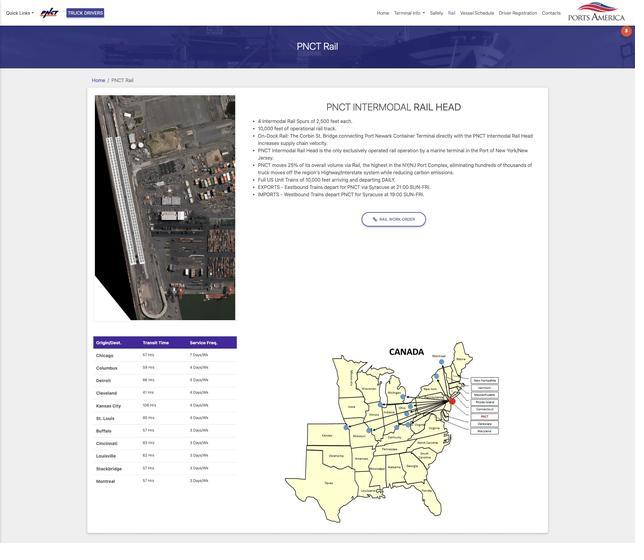 Task type: locate. For each thing, give the bounding box(es) containing it.
1 vertical spatial moves
[[271, 170, 285, 175]]

louisville
[[96, 454, 116, 459]]

2 3 from the top
[[190, 441, 192, 445]]

0 vertical spatial depart
[[324, 185, 339, 190]]

2 vertical spatial trains
[[311, 192, 324, 197]]

1 vertical spatial trains
[[310, 185, 323, 190]]

of
[[311, 119, 315, 124], [285, 126, 289, 131], [490, 148, 495, 153], [300, 163, 304, 168], [498, 163, 502, 168], [528, 163, 533, 168], [300, 177, 305, 183]]

2 4 days/wk from the top
[[190, 378, 209, 383]]

contacts
[[543, 10, 561, 16]]

head left is at the right
[[307, 148, 318, 153]]

days/wk for kansas city
[[193, 403, 209, 408]]

1 vertical spatial at
[[385, 192, 389, 197]]

85
[[143, 416, 147, 420]]

0 vertical spatial 10,000
[[258, 126, 273, 131]]

4 3 from the top
[[190, 466, 192, 471]]

terminal
[[395, 10, 412, 16], [417, 133, 435, 139]]

0 horizontal spatial feet
[[275, 126, 283, 131]]

3 57 from the top
[[143, 466, 147, 471]]

chain
[[297, 141, 309, 146]]

cincinnati
[[96, 441, 118, 446]]

1 horizontal spatial in
[[466, 148, 470, 153]]

new
[[496, 148, 506, 153]]

trains
[[285, 177, 299, 183], [310, 185, 323, 190], [311, 192, 324, 197]]

bridge
[[323, 133, 338, 139]]

kansas
[[96, 403, 112, 409]]

1 horizontal spatial 10,000
[[306, 177, 321, 183]]

2 57 hrs from the top
[[143, 428, 154, 433]]

port left newark on the right top of page
[[365, 133, 374, 139]]

stackbridge
[[96, 466, 122, 472]]

1 3 from the top
[[190, 428, 192, 433]]

3 4 days/wk from the top
[[190, 391, 209, 395]]

1 horizontal spatial home link
[[375, 7, 392, 19]]

moves up unit
[[271, 170, 285, 175]]

volume
[[328, 163, 344, 168]]

trains right westbound
[[311, 192, 324, 197]]

st. louis
[[96, 416, 115, 421]]

1 horizontal spatial st.
[[316, 133, 322, 139]]

of left its on the top of the page
[[300, 163, 304, 168]]

rail
[[449, 10, 456, 16], [324, 40, 338, 52], [126, 77, 134, 83], [414, 101, 434, 113], [288, 119, 296, 124], [513, 133, 520, 139], [297, 148, 305, 153], [380, 217, 388, 222]]

in right terminal on the right top
[[466, 148, 470, 153]]

1 vertical spatial 10,000
[[306, 177, 321, 183]]

1 4 days/wk from the top
[[190, 365, 209, 370]]

moves up off
[[272, 163, 287, 168]]

via down departing
[[362, 185, 368, 190]]

while
[[381, 170, 393, 175]]

1 horizontal spatial rail image
[[280, 337, 508, 527]]

eastbound
[[285, 185, 309, 190]]

-
[[281, 185, 284, 190], [281, 192, 283, 197]]

for down arriving
[[340, 185, 346, 190]]

3 57 hrs from the top
[[143, 466, 154, 471]]

4 for kansas city
[[190, 403, 192, 408]]

trains down off
[[285, 177, 299, 183]]

in up 'while'
[[389, 163, 393, 168]]

0 vertical spatial home
[[377, 10, 390, 16]]

1 vertical spatial -
[[281, 192, 283, 197]]

hrs for chicago
[[148, 353, 154, 357]]

hrs for cleveland
[[148, 391, 154, 395]]

1 vertical spatial sun-
[[404, 192, 416, 197]]

0 horizontal spatial terminal
[[395, 10, 412, 16]]

st. left louis
[[96, 416, 102, 421]]

0 vertical spatial head
[[436, 101, 462, 113]]

by
[[420, 148, 426, 153]]

57 for montreal
[[143, 479, 147, 483]]

at left "19:00"
[[385, 192, 389, 197]]

- right imports at the left of the page
[[281, 192, 283, 197]]

4 for cleveland
[[190, 391, 192, 395]]

1 horizontal spatial at
[[391, 185, 395, 190]]

port up the carbon
[[418, 163, 427, 168]]

safety link
[[428, 7, 446, 19]]

imports
[[258, 192, 280, 197]]

1 57 hrs from the top
[[143, 353, 154, 357]]

3 days/wk for louisville
[[190, 453, 209, 458]]

truck
[[258, 170, 270, 175]]

each.
[[341, 119, 353, 124]]

pnct rail
[[297, 40, 338, 52], [112, 77, 134, 83]]

3 for stackbridge
[[190, 466, 192, 471]]

1 vertical spatial rail
[[390, 148, 397, 153]]

rail work order
[[380, 217, 415, 222]]

- down unit
[[281, 185, 284, 190]]

1 57 from the top
[[143, 353, 147, 357]]

in
[[466, 148, 470, 153], [389, 163, 393, 168]]

0 vertical spatial via
[[345, 163, 351, 168]]

5 3 days/wk from the top
[[190, 479, 209, 483]]

0 vertical spatial home link
[[375, 7, 392, 19]]

2 horizontal spatial port
[[480, 148, 489, 153]]

1 vertical spatial fri.
[[416, 192, 425, 197]]

3
[[190, 428, 192, 433], [190, 441, 192, 445], [190, 453, 192, 458], [190, 466, 192, 471], [190, 479, 192, 483]]

0 horizontal spatial head
[[307, 148, 318, 153]]

1 vertical spatial rail image
[[280, 337, 508, 527]]

1 vertical spatial syracuse
[[363, 192, 383, 197]]

intermodal down supply
[[272, 148, 296, 153]]

1 horizontal spatial rail
[[390, 148, 397, 153]]

sun-
[[410, 185, 423, 190], [404, 192, 416, 197]]

1 vertical spatial port
[[480, 148, 489, 153]]

hrs
[[148, 353, 154, 357], [149, 365, 155, 370], [149, 378, 155, 383], [148, 391, 154, 395], [150, 403, 156, 408], [149, 416, 155, 420], [148, 428, 154, 433], [149, 441, 155, 445], [148, 453, 154, 458], [148, 466, 154, 471], [148, 479, 154, 483]]

jersey.
[[258, 155, 274, 161]]

detroit
[[96, 378, 111, 383]]

port up hundreds
[[480, 148, 489, 153]]

0 vertical spatial rail image
[[93, 94, 237, 322]]

terminal inside 4 intermodal rail spurs of 2,500 feet each. 10,000 feet of operational rail track. on-dock rail:  the corbin st. bridge connecting port newark container terminal directly with the pnct intermodal rail head increases supply chain velocity. pnct intermodal rail head is the only exclusively operated rail operation by a marine terminal in the port of new york/new jersey. pnct moves 25% of its overall volume via rail, the highest in the ny/nj port complex, eliminating hundreds of thousands of truck moves off the region's highway/interstate system while reducing carbon emissions. full us unit trains of 10,000 feet arriving and departing daily. exports - eastbound trains depart for pnct via syracuse at 21:00 sun-fri. imports - westbound trains depart pnct for syracuse at 19:00 sun-fri.
[[417, 133, 435, 139]]

0 horizontal spatial at
[[385, 192, 389, 197]]

1 vertical spatial home link
[[92, 77, 105, 83]]

4 3 days/wk from the top
[[190, 466, 209, 471]]

4 inside 4 intermodal rail spurs of 2,500 feet each. 10,000 feet of operational rail track. on-dock rail:  the corbin st. bridge connecting port newark container terminal directly with the pnct intermodal rail head increases supply chain velocity. pnct intermodal rail head is the only exclusively operated rail operation by a marine terminal in the port of new york/new jersey. pnct moves 25% of its overall volume via rail, the highest in the ny/nj port complex, eliminating hundreds of thousands of truck moves off the region's highway/interstate system while reducing carbon emissions. full us unit trains of 10,000 feet arriving and departing daily. exports - eastbound trains depart for pnct via syracuse at 21:00 sun-fri. imports - westbound trains depart pnct for syracuse at 19:00 sun-fri.
[[258, 119, 261, 124]]

1 vertical spatial via
[[362, 185, 368, 190]]

5 3 from the top
[[190, 479, 192, 483]]

full
[[258, 177, 266, 183]]

106 hrs
[[143, 403, 156, 408]]

3 3 from the top
[[190, 453, 192, 458]]

5 4 days/wk from the top
[[190, 416, 209, 420]]

hrs for kansas city
[[150, 403, 156, 408]]

0 vertical spatial st.
[[316, 133, 322, 139]]

2 57 from the top
[[143, 428, 147, 433]]

1 vertical spatial for
[[355, 192, 362, 197]]

sun- down 21:00 at the top right
[[404, 192, 416, 197]]

head up directly
[[436, 101, 462, 113]]

via
[[345, 163, 351, 168], [362, 185, 368, 190]]

hrs for st. louis
[[149, 416, 155, 420]]

4
[[258, 119, 261, 124], [190, 365, 192, 370], [190, 378, 192, 383], [190, 391, 192, 395], [190, 403, 192, 408], [190, 416, 192, 420]]

truck drivers
[[68, 10, 103, 16]]

0 vertical spatial for
[[340, 185, 346, 190]]

hrs for columbus
[[149, 365, 155, 370]]

4 days/wk for columbus
[[190, 365, 209, 370]]

1 horizontal spatial for
[[355, 192, 362, 197]]

exclusively
[[343, 148, 367, 153]]

st. up velocity.
[[316, 133, 322, 139]]

0 vertical spatial rail
[[316, 126, 323, 131]]

2 horizontal spatial feet
[[331, 119, 340, 124]]

moves
[[272, 163, 287, 168], [271, 170, 285, 175]]

106
[[143, 403, 149, 408]]

0 horizontal spatial for
[[340, 185, 346, 190]]

41
[[143, 391, 147, 395]]

feet up 'rail:'
[[275, 126, 283, 131]]

2 vertical spatial feet
[[322, 177, 331, 183]]

info
[[413, 10, 421, 16]]

4 days/wk for st. louis
[[190, 416, 209, 420]]

1 vertical spatial terminal
[[417, 133, 435, 139]]

at up "19:00"
[[391, 185, 395, 190]]

days/wk for detroit
[[193, 378, 209, 383]]

1 horizontal spatial terminal
[[417, 133, 435, 139]]

emissions.
[[431, 170, 455, 175]]

0 horizontal spatial via
[[345, 163, 351, 168]]

0 horizontal spatial home link
[[92, 77, 105, 83]]

the right is at the right
[[325, 148, 332, 153]]

57 for buffalo
[[143, 428, 147, 433]]

home
[[377, 10, 390, 16], [92, 77, 105, 83]]

hrs for louisville
[[148, 453, 154, 458]]

85 hrs
[[143, 416, 155, 420]]

10,000 up on-
[[258, 126, 273, 131]]

2 vertical spatial head
[[307, 148, 318, 153]]

thousands
[[504, 163, 527, 168]]

57 hrs for montreal
[[143, 479, 154, 483]]

2 vertical spatial port
[[418, 163, 427, 168]]

1 vertical spatial st.
[[96, 416, 102, 421]]

hrs for detroit
[[149, 378, 155, 383]]

quick
[[6, 10, 18, 16]]

head up york/new at the right of page
[[522, 133, 533, 139]]

1 horizontal spatial pnct rail
[[297, 40, 338, 52]]

0 horizontal spatial 10,000
[[258, 126, 273, 131]]

via left rail,
[[345, 163, 351, 168]]

vessel schedule
[[461, 10, 495, 16]]

terminal
[[447, 148, 465, 153]]

days/wk for st. louis
[[193, 416, 209, 420]]

feet up track.
[[331, 119, 340, 124]]

intermodal up newark on the right top of page
[[353, 101, 412, 113]]

3 3 days/wk from the top
[[190, 453, 209, 458]]

0 horizontal spatial home
[[92, 77, 105, 83]]

0 vertical spatial moves
[[272, 163, 287, 168]]

4 days/wk
[[190, 365, 209, 370], [190, 378, 209, 383], [190, 391, 209, 395], [190, 403, 209, 408], [190, 416, 209, 420]]

19:00
[[390, 192, 403, 197]]

intermodal up dock
[[263, 119, 286, 124]]

rail down 2,500
[[316, 126, 323, 131]]

0 vertical spatial syracuse
[[369, 185, 390, 190]]

for down and
[[355, 192, 362, 197]]

1 vertical spatial pnct rail
[[112, 77, 134, 83]]

intermodal up new
[[488, 133, 511, 139]]

ny/nj
[[403, 163, 417, 168]]

highway/interstate
[[322, 170, 363, 175]]

0 horizontal spatial port
[[365, 133, 374, 139]]

hundreds
[[476, 163, 497, 168]]

hrs for cincinnati
[[149, 441, 155, 445]]

rail right operated
[[390, 148, 397, 153]]

feet left arriving
[[322, 177, 331, 183]]

10,000 down the region's
[[306, 177, 321, 183]]

a
[[427, 148, 429, 153]]

4 57 from the top
[[143, 479, 147, 483]]

head
[[436, 101, 462, 113], [522, 133, 533, 139], [307, 148, 318, 153]]

57 hrs for chicago
[[143, 353, 154, 357]]

0 horizontal spatial in
[[389, 163, 393, 168]]

4 days/wk for detroit
[[190, 378, 209, 383]]

for
[[340, 185, 346, 190], [355, 192, 362, 197]]

rail image
[[93, 94, 237, 322], [280, 337, 508, 527]]

terminal left info
[[395, 10, 412, 16]]

3 days/wk for cincinnati
[[190, 441, 209, 445]]

hrs for stackbridge
[[148, 466, 154, 471]]

3 days/wk for stackbridge
[[190, 466, 209, 471]]

hrs for buffalo
[[148, 428, 154, 433]]

4 for detroit
[[190, 378, 192, 383]]

st.
[[316, 133, 322, 139], [96, 416, 102, 421]]

complex,
[[428, 163, 449, 168]]

of up 'rail:'
[[285, 126, 289, 131]]

4 57 hrs from the top
[[143, 479, 154, 483]]

0 vertical spatial port
[[365, 133, 374, 139]]

on-
[[258, 133, 267, 139]]

57 hrs for stackbridge
[[143, 466, 154, 471]]

days/wk for buffalo
[[193, 428, 209, 433]]

terminal up a
[[417, 133, 435, 139]]

trains down the region's
[[310, 185, 323, 190]]

57
[[143, 353, 147, 357], [143, 428, 147, 433], [143, 466, 147, 471], [143, 479, 147, 483]]

2 horizontal spatial head
[[522, 133, 533, 139]]

of right spurs
[[311, 119, 315, 124]]

sun- right 21:00 at the top right
[[410, 185, 423, 190]]

operated
[[369, 148, 389, 153]]

3 days/wk for buffalo
[[190, 428, 209, 433]]

2 3 days/wk from the top
[[190, 441, 209, 445]]

hrs for montreal
[[148, 479, 154, 483]]

freq.
[[207, 340, 218, 345]]

rail
[[316, 126, 323, 131], [390, 148, 397, 153]]

10,000
[[258, 126, 273, 131], [306, 177, 321, 183]]

1 3 days/wk from the top
[[190, 428, 209, 433]]

0 vertical spatial sun-
[[410, 185, 423, 190]]

4 4 days/wk from the top
[[190, 403, 209, 408]]

pnct
[[297, 40, 322, 52], [112, 77, 124, 83], [327, 101, 351, 113], [473, 133, 486, 139], [258, 148, 271, 153], [258, 163, 271, 168], [348, 185, 361, 190], [341, 192, 354, 197]]

terminal info link
[[392, 7, 428, 19]]

only
[[333, 148, 342, 153]]



Task type: describe. For each thing, give the bounding box(es) containing it.
arriving
[[332, 177, 349, 183]]

vessel
[[461, 10, 474, 16]]

operational
[[290, 126, 315, 131]]

1 vertical spatial head
[[522, 133, 533, 139]]

of right hundreds
[[498, 163, 502, 168]]

days/wk for montreal
[[193, 479, 209, 483]]

4 days/wk for cleveland
[[190, 391, 209, 395]]

3 for buffalo
[[190, 428, 192, 433]]

62 hrs
[[143, 453, 154, 458]]

registration
[[513, 10, 538, 16]]

4 for columbus
[[190, 365, 192, 370]]

0 horizontal spatial pnct rail
[[112, 77, 134, 83]]

and
[[350, 177, 358, 183]]

0 vertical spatial fri.
[[423, 185, 431, 190]]

7 days/wk
[[190, 353, 208, 357]]

1 horizontal spatial via
[[362, 185, 368, 190]]

columbus
[[96, 366, 118, 371]]

3 for louisville
[[190, 453, 192, 458]]

of left new
[[490, 148, 495, 153]]

rail work order link
[[362, 212, 427, 227]]

louis
[[103, 416, 115, 421]]

62
[[143, 453, 147, 458]]

driver
[[500, 10, 512, 16]]

the up system
[[363, 163, 370, 168]]

transit
[[143, 340, 158, 345]]

driver registration link
[[497, 7, 540, 19]]

0 vertical spatial terminal
[[395, 10, 412, 16]]

corbin
[[300, 133, 315, 139]]

quick links link
[[6, 9, 34, 16]]

link image
[[373, 217, 380, 222]]

exports
[[258, 185, 280, 190]]

schedule
[[475, 10, 495, 16]]

the up reducing
[[394, 163, 401, 168]]

supply
[[281, 141, 295, 146]]

days/wk for cleveland
[[193, 391, 209, 395]]

us
[[267, 177, 274, 183]]

1 horizontal spatial head
[[436, 101, 462, 113]]

0 vertical spatial at
[[391, 185, 395, 190]]

transit time
[[143, 340, 169, 345]]

rail inside 'link'
[[380, 217, 388, 222]]

4 days/wk for kansas city
[[190, 403, 209, 408]]

1 vertical spatial in
[[389, 163, 393, 168]]

unit
[[275, 177, 284, 183]]

rail link
[[446, 7, 458, 19]]

of right thousands
[[528, 163, 533, 168]]

st. inside 4 intermodal rail spurs of 2,500 feet each. 10,000 feet of operational rail track. on-dock rail:  the corbin st. bridge connecting port newark container terminal directly with the pnct intermodal rail head increases supply chain velocity. pnct intermodal rail head is the only exclusively operated rail operation by a marine terminal in the port of new york/new jersey. pnct moves 25% of its overall volume via rail, the highest in the ny/nj port complex, eliminating hundreds of thousands of truck moves off the region's highway/interstate system while reducing carbon emissions. full us unit trains of 10,000 feet arriving and departing daily. exports - eastbound trains depart for pnct via syracuse at 21:00 sun-fri. imports - westbound trains depart pnct for syracuse at 19:00 sun-fri.
[[316, 133, 322, 139]]

57 for stackbridge
[[143, 466, 147, 471]]

contacts link
[[540, 7, 564, 19]]

vessel schedule link
[[458, 7, 497, 19]]

of up eastbound
[[300, 177, 305, 183]]

terminal info
[[395, 10, 421, 16]]

westbound
[[284, 192, 310, 197]]

york/new
[[507, 148, 529, 153]]

city
[[113, 403, 121, 409]]

days/wk for chicago
[[193, 353, 208, 357]]

region's
[[303, 170, 320, 175]]

kansas city
[[96, 403, 121, 409]]

velocity.
[[310, 141, 328, 146]]

driver registration
[[500, 10, 538, 16]]

1 horizontal spatial home
[[377, 10, 390, 16]]

service
[[190, 340, 206, 345]]

days/wk for louisville
[[193, 453, 209, 458]]

montreal
[[96, 479, 115, 484]]

increases
[[258, 141, 279, 146]]

newark
[[376, 133, 392, 139]]

the right off
[[294, 170, 301, 175]]

operation
[[398, 148, 419, 153]]

3 days/wk for montreal
[[190, 479, 209, 483]]

57 for chicago
[[143, 353, 147, 357]]

connecting
[[339, 133, 364, 139]]

carbon
[[415, 170, 430, 175]]

with
[[454, 133, 464, 139]]

dock
[[267, 133, 278, 139]]

0 vertical spatial pnct rail
[[297, 40, 338, 52]]

the up hundreds
[[471, 148, 479, 153]]

21:00
[[397, 185, 409, 190]]

41 hrs
[[143, 391, 154, 395]]

0 vertical spatial -
[[281, 185, 284, 190]]

highest
[[372, 163, 388, 168]]

days/wk for stackbridge
[[193, 466, 209, 471]]

59 hrs
[[143, 365, 155, 370]]

buffalo
[[96, 429, 112, 434]]

system
[[364, 170, 380, 175]]

is
[[320, 148, 323, 153]]

departing
[[360, 177, 381, 183]]

1 horizontal spatial port
[[418, 163, 427, 168]]

container
[[394, 133, 415, 139]]

pnct intermodal rail head
[[327, 101, 462, 113]]

0 horizontal spatial st.
[[96, 416, 102, 421]]

order
[[402, 217, 415, 222]]

0 vertical spatial in
[[466, 148, 470, 153]]

3 for montreal
[[190, 479, 192, 483]]

1 vertical spatial feet
[[275, 126, 283, 131]]

track.
[[324, 126, 337, 131]]

links
[[19, 10, 30, 16]]

1 vertical spatial depart
[[326, 192, 340, 197]]

chicago
[[96, 353, 113, 358]]

rail:
[[280, 133, 289, 139]]

4 intermodal rail spurs of 2,500 feet each. 10,000 feet of operational rail track. on-dock rail:  the corbin st. bridge connecting port newark container terminal directly with the pnct intermodal rail head increases supply chain velocity. pnct intermodal rail head is the only exclusively operated rail operation by a marine terminal in the port of new york/new jersey. pnct moves 25% of its overall volume via rail, the highest in the ny/nj port complex, eliminating hundreds of thousands of truck moves off the region's highway/interstate system while reducing carbon emissions. full us unit trains of 10,000 feet arriving and departing daily. exports - eastbound trains depart for pnct via syracuse at 21:00 sun-fri. imports - westbound trains depart pnct for syracuse at 19:00 sun-fri.
[[258, 119, 533, 197]]

1 vertical spatial home
[[92, 77, 105, 83]]

1 horizontal spatial feet
[[322, 177, 331, 183]]

service freq.
[[190, 340, 218, 345]]

safety
[[431, 10, 444, 16]]

reducing
[[394, 170, 413, 175]]

overall
[[312, 163, 326, 168]]

spurs
[[297, 119, 310, 124]]

daily.
[[382, 177, 396, 183]]

0 horizontal spatial rail image
[[93, 94, 237, 322]]

days/wk for cincinnati
[[193, 441, 209, 445]]

57 hrs for buffalo
[[143, 428, 154, 433]]

work
[[389, 217, 401, 222]]

7
[[190, 353, 192, 357]]

2,500
[[317, 119, 330, 124]]

days/wk for columbus
[[193, 365, 209, 370]]

eliminating
[[450, 163, 474, 168]]

4 for st. louis
[[190, 416, 192, 420]]

0 horizontal spatial rail
[[316, 126, 323, 131]]

the right with
[[465, 133, 472, 139]]

its
[[305, 163, 311, 168]]

0 vertical spatial trains
[[285, 177, 299, 183]]

0 vertical spatial feet
[[331, 119, 340, 124]]

3 for cincinnati
[[190, 441, 192, 445]]

marine
[[431, 148, 446, 153]]

truck drivers link
[[67, 8, 104, 18]]

quick links
[[6, 10, 30, 16]]



Task type: vqa. For each thing, say whether or not it's contained in the screenshot.


